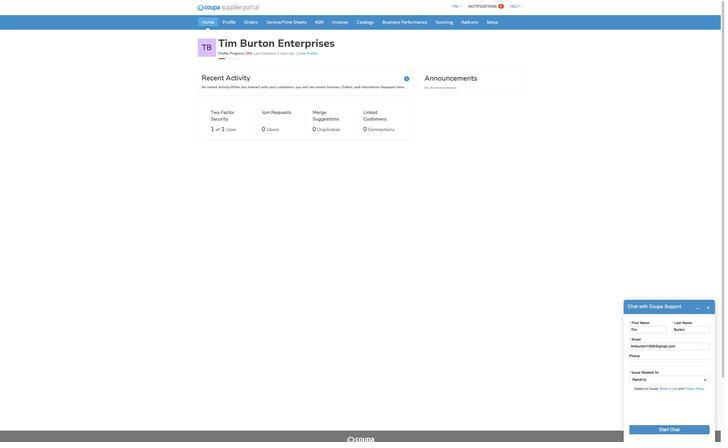 Task type: vqa. For each thing, say whether or not it's contained in the screenshot.
service/time
yes



Task type: locate. For each thing, give the bounding box(es) containing it.
1 down security
[[211, 125, 214, 133]]

notifications
[[469, 4, 497, 9]]

1 horizontal spatial requests
[[381, 85, 396, 89]]

1 left user
[[222, 125, 225, 133]]

1 vertical spatial coupa
[[650, 387, 659, 391]]

0 left "help" in the right of the page
[[501, 4, 503, 8]]

0 horizontal spatial with
[[261, 85, 268, 89]]

0 down customers
[[364, 125, 367, 133]]

1 horizontal spatial with
[[640, 304, 649, 310]]

linked customers
[[364, 109, 387, 122]]

linked customers link
[[364, 109, 401, 124]]

0 horizontal spatial 1
[[211, 125, 214, 133]]

1 horizontal spatial no
[[425, 85, 430, 90]]

invoices
[[332, 19, 349, 25]]

with inside dialog
[[640, 304, 649, 310]]

terms
[[660, 387, 668, 391]]

last inside chat with coupa support dialog
[[675, 321, 682, 325]]

with right chat
[[640, 304, 649, 310]]

1 vertical spatial announcements
[[431, 85, 457, 90]]

0 horizontal spatial requests
[[272, 109, 292, 116]]

view
[[298, 51, 306, 56]]

add-ons link
[[458, 18, 482, 26]]

profile left progress
[[218, 51, 229, 56]]

|
[[296, 51, 297, 56]]

0 left users at the left
[[262, 125, 266, 133]]

activity.
[[219, 85, 231, 89]]

issue
[[632, 371, 641, 375]]

ons
[[471, 19, 479, 25]]

* down support on the bottom right of page
[[673, 321, 675, 325]]

no inside the announcements no announcements
[[425, 85, 430, 90]]

0 vertical spatial and
[[355, 85, 361, 89]]

1 vertical spatial and
[[679, 387, 684, 391]]

support
[[665, 304, 682, 310]]

join
[[262, 109, 270, 116]]

tim up sourcing
[[452, 4, 459, 9]]

* inside "* last name"
[[673, 321, 675, 325]]

1 horizontal spatial you
[[296, 85, 302, 89]]

tim
[[452, 4, 459, 9], [218, 37, 237, 51]]

None button
[[630, 425, 710, 435]]

when
[[231, 85, 240, 89]]

will
[[303, 85, 309, 89]]

announcements no announcements
[[425, 74, 478, 90]]

*
[[630, 321, 632, 325], [673, 321, 675, 325], [630, 338, 632, 341], [630, 371, 632, 375]]

with left your
[[261, 85, 268, 89]]

no right here.
[[425, 85, 430, 90]]

1 horizontal spatial coupa supplier portal image
[[347, 437, 375, 442]]

1 name from the left
[[641, 321, 650, 325]]

navigation
[[450, 1, 524, 12]]

* email
[[630, 338, 642, 342]]

coupa left support on the bottom right of page
[[650, 304, 664, 310]]

none field inside chat with coupa support dialog
[[630, 376, 710, 384]]

announcements
[[425, 74, 478, 83], [431, 85, 457, 90]]

0 left duplicates
[[313, 125, 316, 133]]

2 name from the left
[[683, 321, 693, 325]]

tim for tim
[[452, 4, 459, 9]]

invoices,
[[327, 85, 341, 89]]

last
[[254, 51, 261, 56], [675, 321, 682, 325]]

Select Issue text field
[[630, 376, 710, 384]]

1 vertical spatial last
[[675, 321, 682, 325]]

requests right join
[[272, 109, 292, 116]]

to
[[646, 387, 649, 391]]

performance
[[402, 19, 428, 25]]

sheets
[[294, 19, 307, 25]]

tim link
[[450, 4, 462, 9]]

* left email
[[630, 338, 632, 341]]

help link
[[508, 4, 524, 9]]

1 you from the left
[[241, 85, 247, 89]]

1 vertical spatial of
[[669, 387, 672, 391]]

0 horizontal spatial and
[[355, 85, 361, 89]]

and right orders,
[[355, 85, 361, 89]]

recent right see on the top
[[316, 85, 326, 89]]

0 vertical spatial last
[[254, 51, 261, 56]]

customers,
[[277, 85, 295, 89]]

0 horizontal spatial name
[[641, 321, 650, 325]]

asn
[[316, 19, 324, 25]]

requests left here.
[[381, 85, 396, 89]]

additional information image
[[405, 76, 410, 81]]

security
[[211, 116, 229, 122]]

requests
[[381, 85, 396, 89], [272, 109, 292, 116]]

* left first
[[630, 321, 632, 325]]

of left the use on the bottom
[[669, 387, 672, 391]]

1 horizontal spatial 1
[[222, 125, 225, 133]]

orders link
[[241, 18, 262, 26]]

1 horizontal spatial name
[[683, 321, 693, 325]]

privacy policy link
[[685, 387, 705, 391]]

business
[[383, 19, 400, 25]]

of down security
[[216, 127, 220, 133]]

coupa
[[650, 304, 664, 310], [650, 387, 659, 391]]

1 recent from the left
[[207, 85, 218, 89]]

None text field
[[630, 326, 667, 334], [673, 326, 710, 334], [630, 343, 710, 350], [630, 326, 667, 334], [673, 326, 710, 334], [630, 343, 710, 350]]

phone
[[630, 354, 640, 358]]

home link
[[198, 18, 218, 26]]

policy
[[696, 387, 705, 391]]

0 horizontal spatial no
[[202, 85, 207, 89]]

name
[[641, 321, 650, 325], [683, 321, 693, 325]]

join requests
[[262, 109, 292, 116]]

tim up progress
[[218, 37, 237, 51]]

profile right home
[[223, 19, 236, 25]]

1 horizontal spatial of
[[669, 387, 672, 391]]

user
[[226, 127, 237, 133]]

you right when
[[241, 85, 247, 89]]

* inside * issue related to
[[630, 371, 632, 375]]

no recent activity. when you interact with your customers, you will see recent invoices, orders, and information requests here.
[[202, 85, 405, 89]]

0
[[501, 4, 503, 8], [262, 125, 266, 133], [313, 125, 316, 133], [364, 125, 367, 133]]

1 vertical spatial with
[[640, 304, 649, 310]]

announcements inside the announcements no announcements
[[431, 85, 457, 90]]

1 horizontal spatial tim
[[452, 4, 459, 9]]

1 horizontal spatial last
[[675, 321, 682, 325]]

business performance
[[383, 19, 428, 25]]

profile
[[223, 19, 236, 25], [218, 51, 229, 56], [307, 51, 318, 56]]

0 vertical spatial coupa supplier portal image
[[194, 1, 263, 15]]

4
[[277, 51, 280, 56]]

duplicates
[[318, 127, 341, 133]]

merge
[[313, 109, 327, 116]]

tb
[[202, 43, 212, 53]]

recent down 'recent'
[[207, 85, 218, 89]]

service/time sheets
[[267, 19, 307, 25]]

and right the use on the bottom
[[679, 387, 684, 391]]

0 horizontal spatial you
[[241, 85, 247, 89]]

tim inside tim burton enterprises profile progress 29% last updated: 4 days ago | view profile
[[218, 37, 237, 51]]

* inside * first name
[[630, 321, 632, 325]]

last right the 29%
[[254, 51, 261, 56]]

to
[[655, 371, 659, 375]]

enterprises
[[278, 37, 335, 51]]

1
[[211, 125, 214, 133], [222, 125, 225, 133]]

no down 'recent'
[[202, 85, 207, 89]]

1 horizontal spatial recent
[[316, 85, 326, 89]]

0 horizontal spatial tim
[[218, 37, 237, 51]]

last down support on the bottom right of page
[[675, 321, 682, 325]]

1 vertical spatial tim
[[218, 37, 237, 51]]

1 vertical spatial coupa supplier portal image
[[347, 437, 375, 442]]

1 horizontal spatial and
[[679, 387, 684, 391]]

no
[[202, 85, 207, 89], [425, 85, 430, 90]]

0 vertical spatial with
[[261, 85, 268, 89]]

with
[[261, 85, 268, 89], [640, 304, 649, 310]]

* left issue
[[630, 371, 632, 375]]

0 vertical spatial coupa
[[650, 304, 664, 310]]

tim for tim burton enterprises profile progress 29% last updated: 4 days ago | view profile
[[218, 37, 237, 51]]

None field
[[630, 376, 710, 384]]

you
[[241, 85, 247, 89], [296, 85, 302, 89]]

0 vertical spatial tim
[[452, 4, 459, 9]]

* inside * email
[[630, 338, 632, 341]]

sourcing link
[[432, 18, 457, 26]]

updated:
[[262, 51, 277, 56]]

0 vertical spatial of
[[216, 127, 220, 133]]

burton
[[240, 37, 275, 51]]

you left will at the top left of the page
[[296, 85, 302, 89]]

0 horizontal spatial of
[[216, 127, 220, 133]]

0 horizontal spatial recent
[[207, 85, 218, 89]]

0 for 0 users
[[262, 125, 266, 133]]

profile link
[[219, 18, 240, 26]]

coupa supplier portal image
[[194, 1, 263, 15], [347, 437, 375, 442]]

text default image
[[707, 306, 711, 310]]

coupa right to on the right bottom of page
[[650, 387, 659, 391]]

name for first name
[[641, 321, 650, 325]]

use
[[673, 387, 678, 391]]

chat with coupa support
[[628, 304, 682, 310]]

0 horizontal spatial last
[[254, 51, 261, 56]]

1 1 from the left
[[211, 125, 214, 133]]

tb image
[[198, 39, 216, 57]]

recent
[[207, 85, 218, 89], [316, 85, 326, 89]]



Task type: describe. For each thing, give the bounding box(es) containing it.
email
[[632, 338, 642, 342]]

view profile link
[[298, 51, 318, 56]]

terms of use link
[[660, 387, 678, 391]]

related
[[642, 371, 654, 375]]

2 recent from the left
[[316, 85, 326, 89]]

your
[[269, 85, 277, 89]]

* for issue
[[630, 371, 632, 375]]

join requests link
[[262, 109, 292, 124]]

catalogs
[[357, 19, 374, 25]]

of inside chat with coupa support dialog
[[669, 387, 672, 391]]

add-
[[462, 19, 471, 25]]

ago
[[289, 51, 295, 56]]

notifications 0
[[469, 4, 503, 9]]

* for last
[[673, 321, 675, 325]]

subject to coupa terms of use and privacy policy .
[[635, 387, 706, 391]]

* issue related to
[[630, 371, 659, 375]]

linked
[[364, 109, 378, 116]]

see
[[309, 85, 315, 89]]

* first name
[[630, 321, 650, 325]]

catalogs link
[[353, 18, 378, 26]]

coupa for support
[[650, 304, 664, 310]]

service/time
[[267, 19, 293, 25]]

help
[[511, 4, 520, 9]]

0 connections
[[364, 125, 395, 133]]

text default image
[[697, 305, 700, 309]]

chat with coupa support dialog
[[624, 300, 716, 442]]

0 for 0 duplicates
[[313, 125, 316, 133]]

orders,
[[342, 85, 354, 89]]

and inside chat with coupa support dialog
[[679, 387, 684, 391]]

recent
[[202, 73, 224, 83]]

of inside 1 of 1 user
[[216, 127, 220, 133]]

users
[[267, 127, 279, 133]]

0 vertical spatial requests
[[381, 85, 396, 89]]

two factor security link
[[211, 109, 248, 124]]

last inside tim burton enterprises profile progress 29% last updated: 4 days ago | view profile
[[254, 51, 261, 56]]

activity
[[226, 73, 251, 83]]

2 you from the left
[[296, 85, 302, 89]]

progress
[[230, 51, 244, 56]]

coupa for terms
[[650, 387, 659, 391]]

2 1 from the left
[[222, 125, 225, 133]]

factor
[[221, 109, 235, 116]]

first
[[632, 321, 640, 325]]

subject
[[635, 387, 645, 391]]

asn link
[[312, 18, 328, 26]]

0 duplicates
[[313, 125, 341, 133]]

interact
[[248, 85, 260, 89]]

profile right view
[[307, 51, 318, 56]]

invoices link
[[329, 18, 352, 26]]

suggestions
[[313, 116, 340, 122]]

1 of 1 user
[[211, 125, 237, 133]]

29%
[[245, 51, 253, 56]]

1 vertical spatial requests
[[272, 109, 292, 116]]

setup
[[487, 19, 499, 25]]

two factor security
[[211, 109, 235, 122]]

privacy
[[685, 387, 696, 391]]

chat
[[628, 304, 639, 310]]

days
[[280, 51, 288, 56]]

* last name
[[673, 321, 693, 325]]

merge suggestions
[[313, 109, 340, 122]]

merge suggestions link
[[313, 109, 350, 124]]

none button inside chat with coupa support dialog
[[630, 425, 710, 435]]

home
[[202, 19, 214, 25]]

Phone telephone field
[[630, 359, 710, 367]]

sourcing
[[436, 19, 454, 25]]

information
[[362, 85, 380, 89]]

tim burton enterprises profile progress 29% last updated: 4 days ago | view profile
[[218, 37, 335, 56]]

here.
[[397, 85, 405, 89]]

connections
[[369, 127, 395, 133]]

* for email
[[630, 338, 632, 341]]

customers
[[364, 116, 387, 122]]

.
[[705, 387, 706, 391]]

name for last name
[[683, 321, 693, 325]]

orders
[[244, 19, 258, 25]]

business performance link
[[379, 18, 431, 26]]

service/time sheets link
[[263, 18, 311, 26]]

0 users
[[262, 125, 279, 133]]

recent activity
[[202, 73, 251, 83]]

* for first
[[630, 321, 632, 325]]

navigation containing notifications 0
[[450, 1, 524, 12]]

two
[[211, 109, 220, 116]]

0 vertical spatial announcements
[[425, 74, 478, 83]]

0 inside notifications 0
[[501, 4, 503, 8]]

0 horizontal spatial coupa supplier portal image
[[194, 1, 263, 15]]

0 for 0 connections
[[364, 125, 367, 133]]

add-ons
[[462, 19, 479, 25]]



